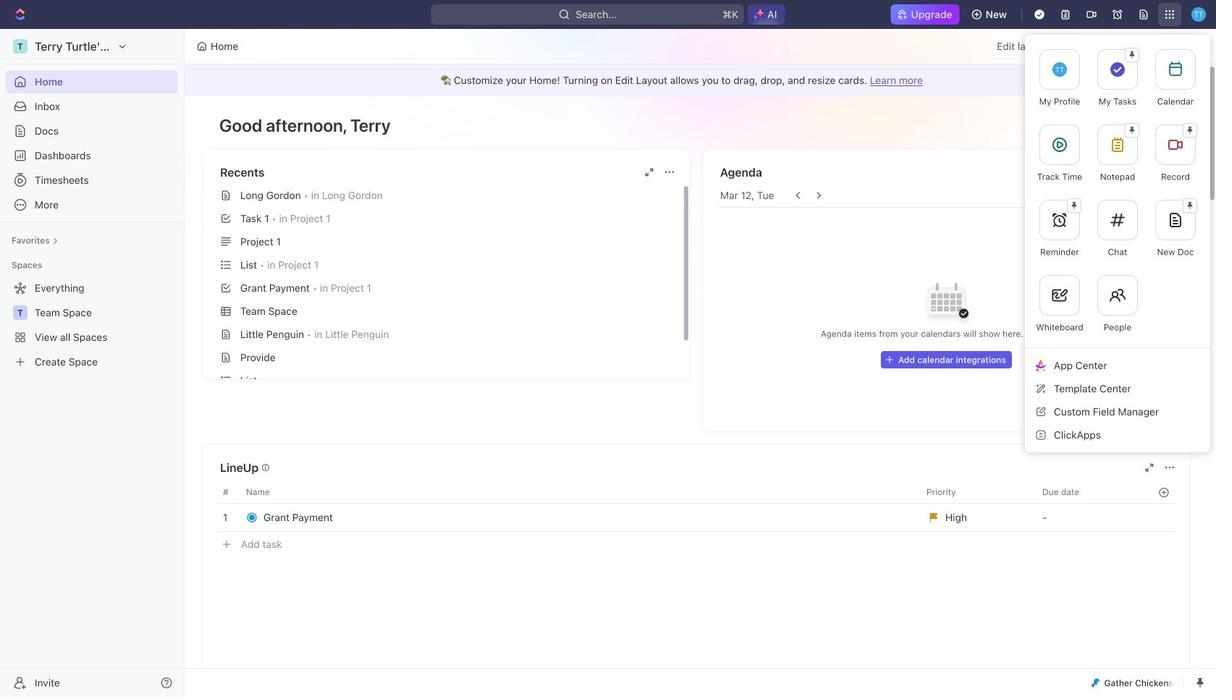 Task type: locate. For each thing, give the bounding box(es) containing it.
alert
[[185, 64, 1208, 96]]

drumstick bite image
[[1091, 679, 1100, 687]]

tree
[[6, 277, 178, 374]]



Task type: vqa. For each thing, say whether or not it's contained in the screenshot.
tree inside Sidebar Navigation
yes



Task type: describe. For each thing, give the bounding box(es) containing it.
sidebar navigation
[[0, 29, 185, 697]]

tree inside sidebar navigation
[[6, 277, 178, 374]]



